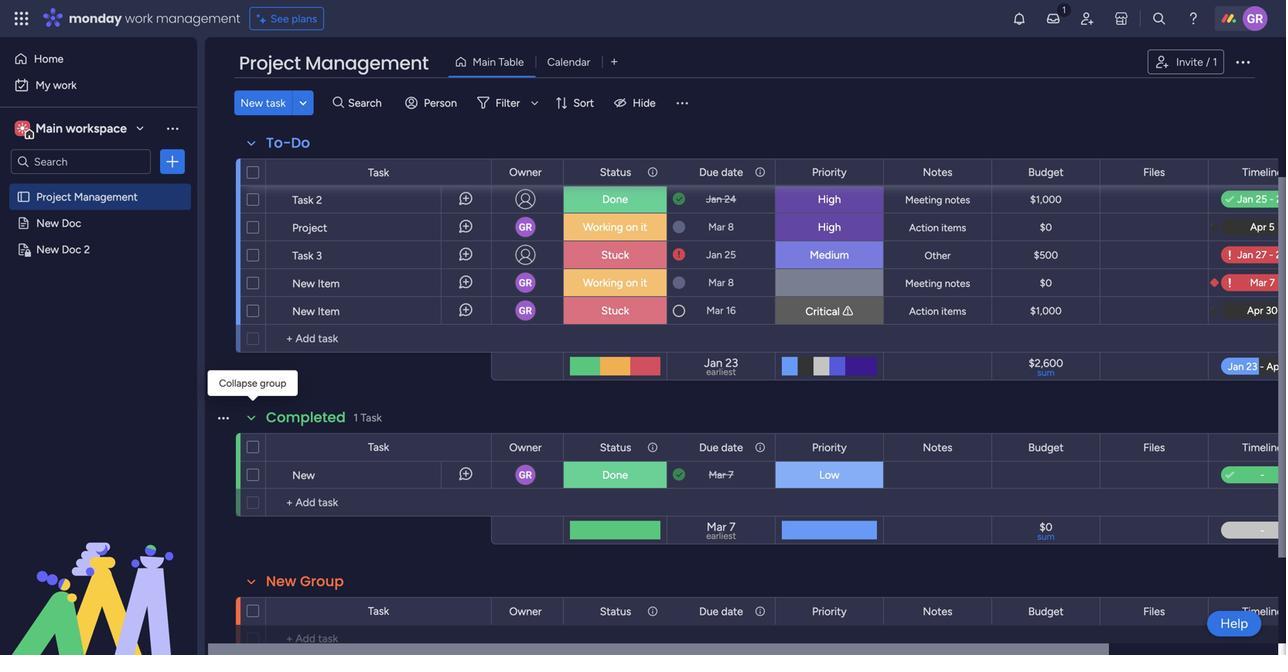 Task type: locate. For each thing, give the bounding box(es) containing it.
workspace
[[66, 121, 127, 136]]

notes up the other
[[945, 194, 970, 206]]

sum for $0
[[1037, 531, 1055, 542]]

1 vertical spatial item
[[318, 305, 340, 318]]

owner for new group
[[509, 605, 542, 618]]

1 on from the top
[[626, 220, 638, 234]]

meeting up the other
[[905, 194, 942, 206]]

2 budget from the top
[[1028, 441, 1064, 454]]

jan
[[706, 193, 722, 205], [706, 249, 722, 261], [704, 356, 723, 370]]

budget for second budget field from the bottom
[[1028, 441, 1064, 454]]

items up the other
[[942, 222, 966, 234]]

notes
[[923, 166, 953, 179], [923, 441, 953, 454], [923, 605, 953, 618]]

2 owner from the top
[[509, 441, 542, 454]]

mar inside mar 7 earliest
[[707, 520, 727, 534]]

0 vertical spatial status
[[600, 166, 631, 179]]

1 dapulse checkmark sign image from the top
[[1226, 191, 1234, 209]]

Files field
[[1140, 164, 1169, 181], [1140, 439, 1169, 456], [1140, 603, 1169, 620]]

0 vertical spatial earliest
[[706, 366, 736, 377]]

files for second files field
[[1144, 441, 1165, 454]]

priority
[[812, 166, 847, 179], [812, 441, 847, 454], [812, 605, 847, 618]]

3 budget from the top
[[1028, 605, 1064, 618]]

mar 16
[[707, 304, 736, 317]]

1 horizontal spatial main
[[473, 55, 496, 68]]

done left v2 done deadline image
[[602, 468, 628, 481]]

status
[[600, 166, 631, 179], [600, 441, 631, 454], [600, 605, 631, 618]]

0 vertical spatial budget field
[[1025, 164, 1068, 181]]

2 workspace image from the left
[[17, 120, 28, 137]]

1 notes from the top
[[923, 166, 953, 179]]

1 $1,000 from the top
[[1030, 193, 1062, 206]]

doc
[[62, 217, 81, 230], [62, 243, 81, 256]]

to-do
[[266, 133, 310, 153]]

2 vertical spatial date
[[721, 605, 743, 618]]

2 meeting notes from the top
[[905, 277, 970, 290]]

1 horizontal spatial management
[[305, 50, 429, 76]]

0 vertical spatial sum
[[1037, 367, 1055, 378]]

owner
[[509, 166, 542, 179], [509, 441, 542, 454], [509, 605, 542, 618]]

work inside my work option
[[53, 79, 77, 92]]

new task button
[[234, 90, 292, 115]]

2 due date from the top
[[699, 441, 743, 454]]

2 doc from the top
[[62, 243, 81, 256]]

0 vertical spatial item
[[318, 277, 340, 290]]

1 vertical spatial 8
[[728, 277, 734, 289]]

0 vertical spatial notes field
[[919, 164, 957, 181]]

$0 inside $0 sum
[[1040, 521, 1053, 534]]

earliest down the mar 16
[[706, 366, 736, 377]]

working on it for new item
[[583, 276, 647, 289]]

0 vertical spatial owner field
[[505, 164, 546, 181]]

project inside "list box"
[[36, 190, 71, 203]]

1 vertical spatial files
[[1144, 441, 1165, 454]]

2 due date field from the top
[[695, 439, 747, 456]]

select product image
[[14, 11, 29, 26]]

it for new item
[[641, 276, 647, 289]]

1 vertical spatial notes
[[945, 277, 970, 290]]

2 it from the top
[[641, 276, 647, 289]]

earliest down mar 7
[[706, 530, 736, 541]]

priority for to-do
[[812, 166, 847, 179]]

2 up "3"
[[316, 193, 322, 207]]

notes for new item
[[945, 277, 970, 290]]

1 vertical spatial $0
[[1040, 277, 1052, 289]]

project management
[[239, 50, 429, 76], [36, 190, 138, 203]]

jan left 24
[[706, 193, 722, 205]]

0 vertical spatial meeting
[[905, 194, 942, 206]]

sort button
[[549, 90, 603, 115]]

0 vertical spatial working
[[583, 220, 623, 234]]

1 vertical spatial high
[[818, 220, 841, 234]]

0 vertical spatial notes
[[945, 194, 970, 206]]

v2 done deadline image
[[673, 192, 685, 207]]

critical
[[806, 305, 840, 318]]

1 vertical spatial status field
[[596, 439, 635, 456]]

action down the other
[[909, 305, 939, 318]]

due for second 'due date' "field" from the top of the page
[[699, 441, 719, 454]]

person button
[[399, 90, 466, 115]]

1 vertical spatial it
[[641, 276, 647, 289]]

0 vertical spatial notes
[[923, 166, 953, 179]]

16
[[726, 304, 736, 317]]

project management down search in workspace 'field'
[[36, 190, 138, 203]]

Budget field
[[1025, 164, 1068, 181], [1025, 439, 1068, 456], [1025, 603, 1068, 620]]

8 up 25
[[728, 221, 734, 233]]

lottie animation image
[[0, 499, 197, 655]]

To-Do field
[[262, 133, 314, 153]]

1 budget from the top
[[1028, 166, 1064, 179]]

2 vertical spatial budget field
[[1025, 603, 1068, 620]]

Status field
[[596, 164, 635, 181], [596, 439, 635, 456], [596, 603, 635, 620]]

7 inside mar 7 earliest
[[729, 520, 736, 534]]

notifications image
[[1012, 11, 1027, 26]]

action
[[909, 222, 939, 234], [909, 305, 939, 318]]

2 priority from the top
[[812, 441, 847, 454]]

0 vertical spatial project management
[[239, 50, 429, 76]]

on for project
[[626, 220, 638, 234]]

main inside button
[[473, 55, 496, 68]]

7 for mar 7
[[728, 469, 734, 481]]

to-
[[266, 133, 291, 153]]

2 vertical spatial notes
[[923, 605, 953, 618]]

owner field for completed
[[505, 439, 546, 456]]

2 right private board icon
[[84, 243, 90, 256]]

1 vertical spatial budget
[[1028, 441, 1064, 454]]

action items down the other
[[909, 305, 966, 318]]

work right "monday"
[[125, 10, 153, 27]]

1 vertical spatial due date
[[699, 441, 743, 454]]

Timeline field
[[1239, 164, 1286, 181], [1239, 439, 1286, 456], [1239, 603, 1286, 620]]

$2,600
[[1029, 357, 1063, 370]]

working on it
[[583, 220, 647, 234], [583, 276, 647, 289]]

collapse group
[[216, 375, 289, 388]]

timeline
[[1242, 166, 1283, 179], [1242, 441, 1283, 454], [1242, 605, 1283, 618]]

main for main workspace
[[36, 121, 63, 136]]

1 8 from the top
[[728, 221, 734, 233]]

2 done from the top
[[602, 468, 628, 481]]

mar down mar 7
[[707, 520, 727, 534]]

1 meeting notes from the top
[[905, 194, 970, 206]]

2 earliest from the top
[[706, 530, 736, 541]]

0 horizontal spatial project management
[[36, 190, 138, 203]]

1 notes from the top
[[945, 194, 970, 206]]

0 vertical spatial on
[[626, 220, 638, 234]]

$2,600 sum
[[1029, 357, 1063, 378]]

2 vertical spatial due date
[[699, 605, 743, 618]]

mar 7 earliest
[[706, 520, 736, 541]]

2 vertical spatial status
[[600, 605, 631, 618]]

see plans button
[[250, 7, 324, 30]]

0 vertical spatial due date
[[699, 166, 743, 179]]

3 due date from the top
[[699, 605, 743, 618]]

main left table
[[473, 55, 496, 68]]

doc down new doc
[[62, 243, 81, 256]]

column information image
[[647, 441, 659, 454], [647, 605, 659, 618], [754, 605, 767, 618]]

1 working on it from the top
[[583, 220, 647, 234]]

2 vertical spatial due date field
[[695, 603, 747, 620]]

working on it for project
[[583, 220, 647, 234]]

jan left the '23' at the bottom of page
[[704, 356, 723, 370]]

1 files from the top
[[1144, 166, 1165, 179]]

Completed field
[[262, 408, 350, 428]]

dapulse checkmark sign image
[[1226, 191, 1234, 209], [1226, 466, 1234, 485]]

notes down the other
[[945, 277, 970, 290]]

2 meeting from the top
[[905, 277, 942, 290]]

0 vertical spatial due
[[699, 166, 719, 179]]

item
[[318, 277, 340, 290], [318, 305, 340, 318]]

1 it from the top
[[641, 220, 647, 234]]

home
[[34, 52, 64, 65]]

done
[[602, 193, 628, 206], [602, 468, 628, 481]]

management up search field
[[305, 50, 429, 76]]

management down search in workspace 'field'
[[74, 190, 138, 203]]

task
[[368, 166, 389, 179], [292, 193, 314, 207], [292, 249, 314, 262], [368, 440, 389, 454], [368, 604, 389, 618]]

Notes field
[[919, 164, 957, 181], [919, 439, 957, 456], [919, 603, 957, 620]]

sum inside $2,600 sum
[[1037, 367, 1055, 378]]

1 vertical spatial dapulse checkmark sign image
[[1226, 466, 1234, 485]]

work
[[125, 10, 153, 27], [53, 79, 77, 92]]

1 new item from the top
[[292, 277, 340, 290]]

Priority field
[[808, 164, 851, 181], [808, 439, 851, 456], [808, 603, 851, 620]]

2 vertical spatial timeline field
[[1239, 603, 1286, 620]]

0 vertical spatial items
[[942, 222, 966, 234]]

work right my
[[53, 79, 77, 92]]

jan for 25
[[706, 249, 722, 261]]

Search in workspace field
[[32, 153, 129, 171]]

0 vertical spatial dapulse checkmark sign image
[[1226, 191, 1234, 209]]

files
[[1144, 166, 1165, 179], [1144, 441, 1165, 454], [1144, 605, 1165, 618]]

jan 24
[[706, 193, 736, 205]]

list box
[[0, 181, 197, 471]]

hide
[[633, 96, 656, 109]]

0 vertical spatial done
[[602, 193, 628, 206]]

monday marketplace image
[[1114, 11, 1129, 26]]

2 vertical spatial owner field
[[505, 603, 546, 620]]

0 vertical spatial new item
[[292, 277, 340, 290]]

1 vertical spatial timeline
[[1242, 441, 1283, 454]]

0 vertical spatial owner
[[509, 166, 542, 179]]

earliest
[[706, 366, 736, 377], [706, 530, 736, 541]]

update feed image
[[1046, 11, 1061, 26]]

table
[[499, 55, 524, 68]]

0 vertical spatial $0
[[1040, 221, 1052, 234]]

earliest inside the jan 23 earliest
[[706, 366, 736, 377]]

status for new group
[[600, 605, 631, 618]]

action up the other
[[909, 222, 939, 234]]

2 high from the top
[[818, 220, 841, 234]]

0 vertical spatial doc
[[62, 217, 81, 230]]

greg robinson image
[[1243, 6, 1268, 31]]

1 vertical spatial stuck
[[601, 304, 629, 317]]

1 vertical spatial notes
[[923, 441, 953, 454]]

other
[[925, 249, 951, 262]]

2 new item from the top
[[292, 305, 340, 318]]

working
[[583, 220, 623, 234], [583, 276, 623, 289]]

3 status field from the top
[[596, 603, 635, 620]]

see plans
[[270, 12, 317, 25]]

1 vertical spatial jan
[[706, 249, 722, 261]]

meeting
[[905, 194, 942, 206], [905, 277, 942, 290]]

0 vertical spatial mar 8
[[708, 221, 734, 233]]

sum
[[1037, 367, 1055, 378], [1037, 531, 1055, 542]]

jan inside the jan 23 earliest
[[704, 356, 723, 370]]

2 vertical spatial notes field
[[919, 603, 957, 620]]

2 timeline from the top
[[1242, 441, 1283, 454]]

0 vertical spatial jan
[[706, 193, 722, 205]]

on
[[626, 220, 638, 234], [626, 276, 638, 289]]

Due date field
[[695, 164, 747, 181], [695, 439, 747, 456], [695, 603, 747, 620]]

1 stuck from the top
[[601, 248, 629, 261]]

owner for completed
[[509, 441, 542, 454]]

items down the other
[[942, 305, 966, 318]]

1 vertical spatial earliest
[[706, 530, 736, 541]]

1 vertical spatial owner field
[[505, 439, 546, 456]]

jan for 23
[[704, 356, 723, 370]]

meeting notes for task 2
[[905, 194, 970, 206]]

8 up 16
[[728, 277, 734, 289]]

status field for new group
[[596, 603, 635, 620]]

due for first 'due date' "field" from the bottom of the page
[[699, 605, 719, 618]]

meeting for 2
[[905, 194, 942, 206]]

3 owner from the top
[[509, 605, 542, 618]]

mar down jan 24
[[708, 221, 725, 233]]

0 vertical spatial 7
[[728, 469, 734, 481]]

group
[[261, 375, 289, 388]]

jan for 24
[[706, 193, 722, 205]]

meeting for item
[[905, 277, 942, 290]]

date
[[721, 166, 743, 179], [721, 441, 743, 454], [721, 605, 743, 618]]

2
[[316, 193, 322, 207], [84, 243, 90, 256]]

1 action from the top
[[909, 222, 939, 234]]

0 vertical spatial action
[[909, 222, 939, 234]]

notes
[[945, 194, 970, 206], [945, 277, 970, 290]]

1 meeting from the top
[[905, 194, 942, 206]]

2 priority field from the top
[[808, 439, 851, 456]]

action items up the other
[[909, 222, 966, 234]]

1 vertical spatial priority field
[[808, 439, 851, 456]]

1 budget field from the top
[[1025, 164, 1068, 181]]

action items
[[909, 222, 966, 234], [909, 305, 966, 318]]

2 vertical spatial owner
[[509, 605, 542, 618]]

1 vertical spatial project
[[36, 190, 71, 203]]

0 vertical spatial it
[[641, 220, 647, 234]]

my work
[[36, 79, 77, 92]]

1 vertical spatial working on it
[[583, 276, 647, 289]]

workspace options image
[[165, 120, 180, 136]]

on for new item
[[626, 276, 638, 289]]

1 doc from the top
[[62, 217, 81, 230]]

Search field
[[344, 92, 391, 114]]

2 owner field from the top
[[505, 439, 546, 456]]

main inside workspace selection element
[[36, 121, 63, 136]]

1 vertical spatial files field
[[1140, 439, 1169, 456]]

1 vertical spatial action
[[909, 305, 939, 318]]

2 status from the top
[[600, 441, 631, 454]]

v2 done deadline image
[[673, 468, 685, 482]]

main workspace button
[[11, 115, 151, 142]]

arrow down image
[[526, 94, 544, 112]]

1 working from the top
[[583, 220, 623, 234]]

1 vertical spatial $1,000
[[1030, 305, 1062, 317]]

2 vertical spatial files field
[[1140, 603, 1169, 620]]

0 vertical spatial project
[[239, 50, 301, 76]]

earliest for jan
[[706, 366, 736, 377]]

1 due from the top
[[699, 166, 719, 179]]

notes for task 2
[[945, 194, 970, 206]]

project up "task" on the top left of the page
[[239, 50, 301, 76]]

1 vertical spatial mar 8
[[708, 277, 734, 289]]

task for new group
[[368, 604, 389, 618]]

0 vertical spatial priority field
[[808, 164, 851, 181]]

+ Add task text field
[[274, 329, 484, 348]]

project
[[239, 50, 301, 76], [36, 190, 71, 203], [292, 221, 327, 234]]

sort
[[573, 96, 594, 109]]

$1,000 up $500
[[1030, 193, 1062, 206]]

2 on from the top
[[626, 276, 638, 289]]

high
[[818, 193, 841, 206], [818, 220, 841, 234]]

1 priority field from the top
[[808, 164, 851, 181]]

2 vertical spatial status field
[[596, 603, 635, 620]]

1 priority from the top
[[812, 166, 847, 179]]

low
[[819, 468, 840, 481]]

angle down image
[[299, 97, 307, 109]]

task
[[266, 96, 286, 109]]

budget for 1st budget field from the top of the page
[[1028, 166, 1064, 179]]

1 vertical spatial doc
[[62, 243, 81, 256]]

see
[[270, 12, 289, 25]]

project up new doc
[[36, 190, 71, 203]]

25
[[725, 249, 736, 261]]

1 sum from the top
[[1037, 367, 1055, 378]]

1 vertical spatial project management
[[36, 190, 138, 203]]

0 horizontal spatial management
[[74, 190, 138, 203]]

1 horizontal spatial 2
[[316, 193, 322, 207]]

medium
[[810, 248, 849, 261]]

1 vertical spatial action items
[[909, 305, 966, 318]]

2 vertical spatial priority field
[[808, 603, 851, 620]]

3 status from the top
[[600, 605, 631, 618]]

project down task 2
[[292, 221, 327, 234]]

mar 8
[[708, 221, 734, 233], [708, 277, 734, 289]]

0 vertical spatial files
[[1144, 166, 1165, 179]]

0 vertical spatial date
[[721, 166, 743, 179]]

2 status field from the top
[[596, 439, 635, 456]]

$0
[[1040, 221, 1052, 234], [1040, 277, 1052, 289], [1040, 521, 1053, 534]]

1 timeline field from the top
[[1239, 164, 1286, 181]]

Owner field
[[505, 164, 546, 181], [505, 439, 546, 456], [505, 603, 546, 620]]

done left v2 done deadline icon
[[602, 193, 628, 206]]

1 vertical spatial sum
[[1037, 531, 1055, 542]]

meeting notes down the other
[[905, 277, 970, 290]]

option
[[0, 183, 197, 186]]

0 vertical spatial meeting notes
[[905, 194, 970, 206]]

due date
[[699, 166, 743, 179], [699, 441, 743, 454], [699, 605, 743, 618]]

+ Add task text field
[[274, 493, 484, 512]]

public board image
[[16, 216, 31, 230]]

1 timeline from the top
[[1242, 166, 1283, 179]]

3 $0 from the top
[[1040, 521, 1053, 534]]

workspace image
[[15, 120, 30, 137], [17, 120, 28, 137]]

0 vertical spatial priority
[[812, 166, 847, 179]]

1 vertical spatial main
[[36, 121, 63, 136]]

2 working from the top
[[583, 276, 623, 289]]

new group
[[266, 572, 344, 591]]

Project Management field
[[235, 50, 432, 77]]

priority field for to-do
[[808, 164, 851, 181]]

due for 1st 'due date' "field" from the top of the page
[[699, 166, 719, 179]]

search everything image
[[1152, 11, 1167, 26]]

7 down mar 7
[[729, 520, 736, 534]]

1 files field from the top
[[1140, 164, 1169, 181]]

status field for completed
[[596, 439, 635, 456]]

2 notes from the top
[[923, 441, 953, 454]]

3 due from the top
[[699, 605, 719, 618]]

0 vertical spatial budget
[[1028, 166, 1064, 179]]

3 timeline from the top
[[1242, 605, 1283, 618]]

main table button
[[449, 50, 536, 74]]

1 vertical spatial done
[[602, 468, 628, 481]]

0 vertical spatial files field
[[1140, 164, 1169, 181]]

1
[[1213, 55, 1217, 68]]

column information image for completed
[[647, 441, 659, 454]]

1 vertical spatial items
[[942, 305, 966, 318]]

due
[[699, 166, 719, 179], [699, 441, 719, 454], [699, 605, 719, 618]]

budget
[[1028, 166, 1064, 179], [1028, 441, 1064, 454], [1028, 605, 1064, 618]]

1 notes field from the top
[[919, 164, 957, 181]]

management
[[305, 50, 429, 76], [74, 190, 138, 203]]

1 vertical spatial new item
[[292, 305, 340, 318]]

person
[[424, 96, 457, 109]]

new item
[[292, 277, 340, 290], [292, 305, 340, 318]]

2 notes from the top
[[945, 277, 970, 290]]

priority for completed
[[812, 441, 847, 454]]

$1,000 up $2,600
[[1030, 305, 1062, 317]]

1 vertical spatial timeline field
[[1239, 439, 1286, 456]]

main down my
[[36, 121, 63, 136]]

project management up v2 search image
[[239, 50, 429, 76]]

jan left 25
[[706, 249, 722, 261]]

add view image
[[611, 56, 618, 67]]

2 8 from the top
[[728, 277, 734, 289]]

1 earliest from the top
[[706, 366, 736, 377]]

mar 8 up jan 25
[[708, 221, 734, 233]]

1 date from the top
[[721, 166, 743, 179]]

1 vertical spatial work
[[53, 79, 77, 92]]

column information image
[[647, 166, 659, 178], [754, 166, 767, 178], [754, 441, 767, 454]]

1 vertical spatial management
[[74, 190, 138, 203]]

2 sum from the top
[[1037, 531, 1055, 542]]

work for my
[[53, 79, 77, 92]]

1 vertical spatial budget field
[[1025, 439, 1068, 456]]

main
[[473, 55, 496, 68], [36, 121, 63, 136]]

1 vertical spatial notes field
[[919, 439, 957, 456]]

2 vertical spatial files
[[1144, 605, 1165, 618]]

7 right v2 done deadline image
[[728, 469, 734, 481]]

1 vertical spatial status
[[600, 441, 631, 454]]

meeting notes
[[905, 194, 970, 206], [905, 277, 970, 290]]

3 files from the top
[[1144, 605, 1165, 618]]

meeting notes up the other
[[905, 194, 970, 206]]

2 vertical spatial priority
[[812, 605, 847, 618]]

2 vertical spatial budget
[[1028, 605, 1064, 618]]

3 priority from the top
[[812, 605, 847, 618]]

calendar button
[[536, 50, 602, 74]]

options image
[[1234, 53, 1252, 71]]

2 files from the top
[[1144, 441, 1165, 454]]

2 $1,000 from the top
[[1030, 305, 1062, 317]]

mar 8 down jan 25
[[708, 277, 734, 289]]

2 timeline field from the top
[[1239, 439, 1286, 456]]

0 vertical spatial stuck
[[601, 248, 629, 261]]

1 owner from the top
[[509, 166, 542, 179]]

0 vertical spatial action items
[[909, 222, 966, 234]]

3 date from the top
[[721, 605, 743, 618]]

dapulse addbtn image
[[1145, 198, 1149, 203]]

2 due from the top
[[699, 441, 719, 454]]

2 action from the top
[[909, 305, 939, 318]]

24
[[725, 193, 736, 205]]

meeting down the other
[[905, 277, 942, 290]]

doc up the new doc 2 at the left of page
[[62, 217, 81, 230]]

my work link
[[9, 73, 188, 97]]

1 horizontal spatial project management
[[239, 50, 429, 76]]

0 horizontal spatial work
[[53, 79, 77, 92]]

0 vertical spatial high
[[818, 193, 841, 206]]

new doc
[[36, 217, 81, 230]]



Task type: vqa. For each thing, say whether or not it's contained in the screenshot.
3rd Timeline
yes



Task type: describe. For each thing, give the bounding box(es) containing it.
public board image
[[16, 189, 31, 204]]

task for to-do
[[368, 166, 389, 179]]

1 status field from the top
[[596, 164, 635, 181]]

column information image for new group
[[647, 605, 659, 618]]

jan 23 earliest
[[704, 356, 738, 377]]

help image
[[1186, 11, 1201, 26]]

no file image
[[1147, 190, 1160, 208]]

help
[[1221, 616, 1248, 632]]

task 2
[[292, 193, 322, 207]]

1 due date from the top
[[699, 166, 743, 179]]

it for project
[[641, 220, 647, 234]]

2 dapulse checkmark sign image from the top
[[1226, 466, 1234, 485]]

3 priority field from the top
[[808, 603, 851, 620]]

2 items from the top
[[942, 305, 966, 318]]

working for new item
[[583, 276, 623, 289]]

1 due date field from the top
[[695, 164, 747, 181]]

owner field for new group
[[505, 603, 546, 620]]

project management inside project management field
[[239, 50, 429, 76]]

1 workspace image from the left
[[15, 120, 30, 137]]

3 notes from the top
[[923, 605, 953, 618]]

1 done from the top
[[602, 193, 628, 206]]

mar 7
[[709, 469, 734, 481]]

2 stuck from the top
[[601, 304, 629, 317]]

2 budget field from the top
[[1025, 439, 1068, 456]]

new inside button
[[241, 96, 263, 109]]

sum for $2,600
[[1037, 367, 1055, 378]]

⚠️️
[[843, 305, 853, 318]]

1 owner field from the top
[[505, 164, 546, 181]]

v2 overdue deadline image
[[673, 248, 685, 262]]

workspace selection element
[[15, 119, 129, 139]]

files for third files field from the top
[[1144, 605, 1165, 618]]

3 notes field from the top
[[919, 603, 957, 620]]

timeline for first the timeline field
[[1242, 166, 1283, 179]]

files for first files field from the top
[[1144, 166, 1165, 179]]

1 item from the top
[[318, 277, 340, 290]]

3 due date field from the top
[[695, 603, 747, 620]]

do
[[291, 133, 310, 153]]

plans
[[292, 12, 317, 25]]

mar right v2 done deadline image
[[709, 469, 726, 481]]

1 action items from the top
[[909, 222, 966, 234]]

calendar
[[547, 55, 590, 68]]

2 vertical spatial project
[[292, 221, 327, 234]]

invite members image
[[1080, 11, 1095, 26]]

task 3
[[292, 249, 322, 262]]

3
[[316, 249, 322, 262]]

task for completed
[[368, 440, 389, 454]]

working for project
[[583, 220, 623, 234]]

3 timeline field from the top
[[1239, 603, 1286, 620]]

2 action items from the top
[[909, 305, 966, 318]]

monday
[[69, 10, 122, 27]]

main workspace
[[36, 121, 127, 136]]

filter button
[[471, 90, 544, 115]]

project inside field
[[239, 50, 301, 76]]

v2 search image
[[333, 94, 344, 112]]

budget for 3rd budget field from the top
[[1028, 605, 1064, 618]]

1 mar 8 from the top
[[708, 221, 734, 233]]

earliest for mar
[[706, 530, 736, 541]]

1 status from the top
[[600, 166, 631, 179]]

main for main table
[[473, 55, 496, 68]]

group
[[300, 572, 344, 591]]

2 item from the top
[[318, 305, 340, 318]]

new inside field
[[266, 572, 296, 591]]

work for monday
[[125, 10, 153, 27]]

7 for mar 7 earliest
[[729, 520, 736, 534]]

menu image
[[674, 95, 690, 111]]

lottie animation element
[[0, 499, 197, 655]]

timeline for third the timeline field from the top of the page
[[1242, 605, 1283, 618]]

New Group field
[[262, 572, 348, 592]]

invite
[[1176, 55, 1203, 68]]

main table
[[473, 55, 524, 68]]

$500
[[1034, 249, 1058, 261]]

filter
[[496, 96, 520, 109]]

priority field for completed
[[808, 439, 851, 456]]

2 notes field from the top
[[919, 439, 957, 456]]

my work option
[[9, 73, 188, 97]]

home link
[[9, 46, 188, 71]]

2 date from the top
[[721, 441, 743, 454]]

management
[[156, 10, 240, 27]]

status for completed
[[600, 441, 631, 454]]

0 horizontal spatial 2
[[84, 243, 90, 256]]

timeline for 2nd the timeline field from the top of the page
[[1242, 441, 1283, 454]]

new doc 2
[[36, 243, 90, 256]]

private board image
[[16, 242, 31, 257]]

critical ⚠️️
[[806, 305, 853, 318]]

options image
[[165, 154, 180, 169]]

mar up the mar 16
[[708, 277, 725, 289]]

list box containing project management
[[0, 181, 197, 471]]

home option
[[9, 46, 188, 71]]

$0 sum
[[1037, 521, 1055, 542]]

1 $0 from the top
[[1040, 221, 1052, 234]]

doc for new doc
[[62, 217, 81, 230]]

hide button
[[608, 90, 665, 115]]

management inside project management field
[[305, 50, 429, 76]]

2 mar 8 from the top
[[708, 277, 734, 289]]

invite / 1
[[1176, 55, 1217, 68]]

collapse
[[216, 375, 258, 388]]

1 items from the top
[[942, 222, 966, 234]]

3 budget field from the top
[[1025, 603, 1068, 620]]

/
[[1206, 55, 1210, 68]]

1 high from the top
[[818, 193, 841, 206]]

help button
[[1207, 611, 1262, 637]]

23
[[725, 356, 738, 370]]

2 $0 from the top
[[1040, 277, 1052, 289]]

mar left 16
[[707, 304, 724, 317]]

monday work management
[[69, 10, 240, 27]]

1 image
[[1057, 1, 1071, 18]]

3 files field from the top
[[1140, 603, 1169, 620]]

2 files field from the top
[[1140, 439, 1169, 456]]

doc for new doc 2
[[62, 243, 81, 256]]

invite / 1 button
[[1148, 50, 1224, 74]]

completed
[[266, 408, 346, 427]]

meeting notes for new item
[[905, 277, 970, 290]]

my
[[36, 79, 50, 92]]

jan 25
[[706, 249, 736, 261]]

new task
[[241, 96, 286, 109]]



